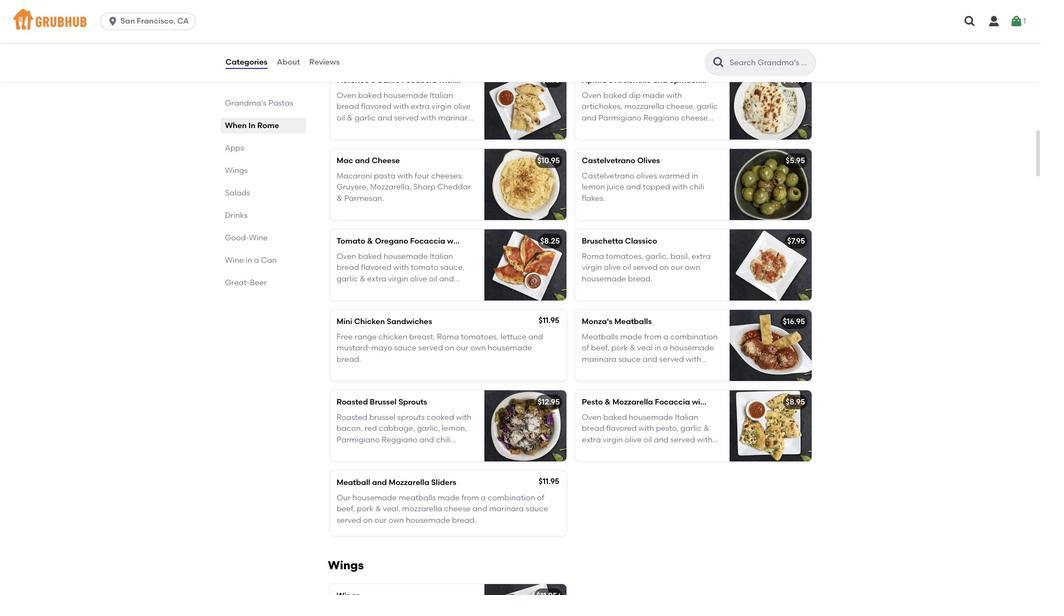 Task type: locate. For each thing, give the bounding box(es) containing it.
flavored for virgin
[[361, 263, 392, 272]]

1 horizontal spatial sauce.
[[447, 285, 472, 294]]

0 vertical spatial pork
[[611, 343, 628, 353]]

0 vertical spatial apps
[[328, 43, 358, 56]]

on
[[660, 263, 669, 272], [445, 343, 454, 353], [363, 515, 373, 525]]

garlic right pesto,
[[681, 424, 702, 433]]

2 vertical spatial dipping
[[746, 397, 776, 407]]

meatballs made from a combination of beef, pork & veal in a housemade marinara sauce and served with housemade focaccia bread.
[[582, 332, 718, 375]]

1 horizontal spatial $10.95
[[783, 75, 805, 85]]

oven for oven baked housemade italian bread flavored with tomato sauce, garlic & extra virgin olive oil and served with marinara dipping sauce.
[[337, 252, 356, 261]]

oven inside oven baked housemade italian bread flavored with tomato sauce, garlic & extra virgin olive oil and served with marinara dipping sauce.
[[337, 252, 356, 261]]

categories button
[[225, 43, 268, 82]]

a
[[254, 256, 259, 265], [663, 332, 668, 342], [663, 343, 668, 353], [481, 493, 486, 503]]

when in rome
[[225, 121, 279, 130]]

2 horizontal spatial of
[[652, 124, 659, 134]]

1 roasted from the top
[[337, 397, 368, 407]]

served down artichokes,
[[582, 124, 607, 134]]

served inside oven baked dip made with artichokes, mozzarella cheese, garlic and parmigiano reggiano cheese served with pieces of bread.
[[582, 124, 607, 134]]

meatballs
[[399, 493, 436, 503]]

1 horizontal spatial tomatoes,
[[606, 252, 644, 261]]

our inside roma tomatoes, garlic, basil, extra virgin olive oil served on our own housemade bread.
[[671, 263, 683, 272]]

roasted for roasted brussel sprouts
[[337, 397, 368, 407]]

0 vertical spatial flakes.
[[582, 194, 605, 203]]

mozzarella inside oven baked dip made with artichokes, mozzarella cheese, garlic and parmigiano reggiano cheese served with pieces of bread.
[[624, 102, 665, 111]]

ca
[[177, 16, 189, 26]]

tomatoes, down bruschetta classico
[[606, 252, 644, 261]]

0 vertical spatial roasted
[[337, 397, 368, 407]]

0 horizontal spatial of
[[537, 493, 544, 503]]

extra down pesto
[[582, 435, 601, 444]]

italian down the florence's garlic focaccia with marinara dipping sauce
[[430, 91, 453, 100]]

roma tomatoes, garlic, basil, extra virgin olive oil served on our own housemade bread.
[[582, 252, 711, 283]]

virgin down pesto
[[603, 435, 623, 444]]

housemade up veal,
[[352, 493, 397, 503]]

served down garlic
[[394, 113, 419, 122]]

made down sliders
[[438, 493, 460, 503]]

0 horizontal spatial $7.95
[[542, 75, 560, 85]]

1 vertical spatial castelvetrano
[[582, 171, 635, 181]]

dipping inside oven baked housemade italian bread flavored with pesto, garlic & extra virgin olive oil and served with marinara dipping sauce.
[[618, 446, 647, 455]]

dip
[[629, 91, 641, 100]]

reggiano down cabbage,
[[382, 435, 418, 444]]

housemade down oregano
[[384, 252, 428, 261]]

svg image for 1
[[1010, 15, 1023, 28]]

0 horizontal spatial wings
[[225, 166, 248, 175]]

served inside meatballs made from a combination of beef, pork & veal in a housemade marinara sauce and served with housemade focaccia bread.
[[659, 355, 684, 364]]

0 vertical spatial in
[[692, 171, 698, 181]]

2 vertical spatial sauce
[[778, 397, 801, 407]]

olives
[[637, 156, 660, 165]]

virgin down oregano
[[388, 274, 408, 283]]

1 horizontal spatial sauce
[[526, 504, 548, 514]]

good-wine
[[225, 233, 268, 243]]

mac and cheese image
[[484, 149, 567, 220]]

flavored left pesto,
[[606, 424, 637, 433]]

baked inside oven baked housemade italian bread flavored with extra virgin olive oil & garlic and served with marinara dipping sauce.
[[358, 91, 382, 100]]

bruschetta classico image
[[730, 229, 812, 300]]

marinara inside meatballs made from a combination of beef, pork & veal in a housemade marinara sauce and served with housemade focaccia bread.
[[582, 355, 617, 364]]

sauce
[[525, 75, 548, 85], [533, 236, 557, 246], [778, 397, 801, 407]]

0 horizontal spatial roma
[[437, 332, 459, 342]]

main navigation navigation
[[0, 0, 1041, 43]]

housemade down the meatballs
[[406, 515, 450, 525]]

1 vertical spatial italian
[[430, 252, 453, 261]]

1 vertical spatial wings
[[328, 558, 364, 572]]

oven baked housemade italian bread flavored with extra virgin olive oil & garlic and served with marinara dipping sauce.
[[337, 91, 473, 134]]

0 vertical spatial combination
[[670, 332, 718, 342]]

on inside roma tomatoes, garlic, basil, extra virgin olive oil served on our own housemade bread.
[[660, 263, 669, 272]]

2 vertical spatial flavored
[[606, 424, 637, 433]]

oven
[[337, 91, 356, 100], [582, 91, 602, 100], [337, 252, 356, 261], [582, 413, 602, 422]]

breast,
[[409, 332, 435, 342]]

1 vertical spatial pork
[[357, 504, 374, 514]]

served inside oven baked housemade italian bread flavored with tomato sauce, garlic & extra virgin olive oil and served with marinara dipping sauce.
[[337, 285, 361, 294]]

with
[[439, 75, 455, 85], [667, 91, 682, 100], [393, 102, 409, 111], [421, 113, 436, 122], [608, 124, 624, 134], [397, 171, 413, 181], [672, 182, 688, 192], [447, 236, 463, 246], [393, 263, 409, 272], [363, 285, 379, 294], [686, 355, 701, 364], [692, 397, 708, 407], [456, 413, 472, 422], [639, 424, 654, 433], [697, 435, 713, 444]]

svg image
[[1010, 15, 1023, 28], [107, 16, 118, 27]]

reggiano
[[644, 113, 679, 122], [382, 435, 418, 444]]

in
[[249, 121, 256, 130]]

made inside our housemade meatballs made from a combination of beef, pork & veal, mozzarella cheese and marinara sauce served on our own housemade bread.
[[438, 493, 460, 503]]

chicken
[[354, 317, 385, 326]]

flavored down garlic
[[361, 102, 392, 111]]

meatball and mozzarella sliders
[[337, 478, 456, 487]]

parmigiano for with
[[599, 113, 642, 122]]

1 horizontal spatial wine
[[249, 233, 268, 243]]

virgin down the florence's garlic focaccia with marinara dipping sauce
[[432, 102, 452, 111]]

2 $11.95 from the top
[[539, 477, 559, 486]]

oven down pesto
[[582, 413, 602, 422]]

roma down bruschetta at the right
[[582, 252, 604, 261]]

oven up artichokes,
[[582, 91, 602, 100]]

bread down "tomato" at left top
[[337, 263, 359, 272]]

housemade
[[384, 91, 428, 100], [384, 252, 428, 261], [582, 274, 626, 283], [488, 343, 532, 353], [670, 343, 714, 353], [582, 366, 626, 375], [629, 413, 673, 422], [352, 493, 397, 503], [406, 515, 450, 525]]

housemade up pesto,
[[629, 413, 673, 422]]

2 vertical spatial on
[[363, 515, 373, 525]]

1 vertical spatial $11.95
[[539, 477, 559, 486]]

garlic inside oven baked dip made with artichokes, mozzarella cheese, garlic and parmigiano reggiano cheese served with pieces of bread.
[[697, 102, 718, 111]]

meatballs inside meatballs made from a combination of beef, pork & veal in a housemade marinara sauce and served with housemade focaccia bread.
[[582, 332, 618, 342]]

sauce,
[[440, 263, 465, 272]]

flakes. down lemon
[[582, 194, 605, 203]]

cheese down cheese,
[[681, 113, 708, 122]]

1 vertical spatial mozzarella
[[389, 478, 429, 487]]

cheese inside our housemade meatballs made from a combination of beef, pork & veal, mozzarella cheese and marinara sauce served on our own housemade bread.
[[444, 504, 471, 514]]

baked
[[358, 91, 382, 100], [603, 91, 627, 100], [358, 252, 382, 261], [603, 413, 627, 422]]

1 $11.95 from the top
[[539, 316, 559, 325]]

2 castelvetrano from the top
[[582, 171, 635, 181]]

sauce. down pesto,
[[649, 446, 673, 455]]

served down pesto,
[[671, 435, 695, 444]]

combination
[[670, 332, 718, 342], [488, 493, 535, 503]]

1 horizontal spatial combination
[[670, 332, 718, 342]]

2 horizontal spatial in
[[692, 171, 698, 181]]

marinara for tomato & oregano focaccia with marinara dipping sauce
[[465, 236, 500, 246]]

served inside oven baked housemade italian bread flavored with pesto, garlic & extra virgin olive oil and served with marinara dipping sauce.
[[671, 435, 695, 444]]

garlic down dip
[[697, 102, 718, 111]]

1 horizontal spatial cheese
[[681, 113, 708, 122]]

apps down when at the left top of page
[[225, 143, 244, 153]]

2 vertical spatial our
[[374, 515, 387, 525]]

served up 'focaccia'
[[659, 355, 684, 364]]

in right the veal
[[655, 343, 661, 353]]

0 vertical spatial from
[[644, 332, 662, 342]]

in
[[692, 171, 698, 181], [246, 256, 252, 265], [655, 343, 661, 353]]

italian inside oven baked housemade italian bread flavored with tomato sauce, garlic & extra virgin olive oil and served with marinara dipping sauce.
[[430, 252, 453, 261]]

$11.95 for free range chicken breast, roma tomatoes, lettuce and mustard-mayo sauce served on our own housemade bread.
[[539, 316, 559, 325]]

pork
[[611, 343, 628, 353], [357, 504, 374, 514]]

bread inside oven baked housemade italian bread flavored with extra virgin olive oil & garlic and served with marinara dipping sauce.
[[337, 102, 359, 111]]

made up the veal
[[620, 332, 642, 342]]

dipping
[[493, 75, 523, 85], [502, 236, 531, 246], [746, 397, 776, 407]]

sauce. inside oven baked housemade italian bread flavored with extra virgin olive oil & garlic and served with marinara dipping sauce.
[[367, 124, 391, 134]]

marinara for pesto & mozzarella focaccia with marinara dipping sauce
[[710, 397, 744, 407]]

2 horizontal spatial dipping
[[618, 446, 647, 455]]

our
[[337, 493, 351, 503]]

garlic, down classico on the top right
[[646, 252, 669, 261]]

1 vertical spatial $10.95
[[537, 156, 560, 165]]

1 horizontal spatial svg image
[[1010, 15, 1023, 28]]

& left veal,
[[375, 504, 381, 514]]

in inside meatballs made from a combination of beef, pork & veal in a housemade marinara sauce and served with housemade focaccia bread.
[[655, 343, 661, 353]]

italian for garlic
[[675, 413, 698, 422]]

reggiano for cheese,
[[644, 113, 679, 122]]

from up the veal
[[644, 332, 662, 342]]

2 vertical spatial dipping
[[618, 446, 647, 455]]

pork left the veal
[[611, 343, 628, 353]]

chili
[[689, 182, 704, 192], [436, 435, 451, 444]]

2 roasted from the top
[[337, 413, 367, 422]]

2 vertical spatial focaccia
[[655, 397, 690, 407]]

0 horizontal spatial chili
[[436, 435, 451, 444]]

baked inside oven baked housemade italian bread flavored with pesto, garlic & extra virgin olive oil and served with marinara dipping sauce.
[[603, 413, 627, 422]]

wine
[[249, 233, 268, 243], [225, 256, 244, 265]]

oven for oven baked dip made with artichokes, mozzarella cheese, garlic and parmigiano reggiano cheese served with pieces of bread.
[[582, 91, 602, 100]]

flavored for garlic
[[361, 102, 392, 111]]

bread down florence's
[[337, 102, 359, 111]]

dipping
[[337, 124, 365, 134], [417, 285, 446, 294], [618, 446, 647, 455]]

garlic inside oven baked housemade italian bread flavored with tomato sauce, garlic & extra virgin olive oil and served with marinara dipping sauce.
[[337, 274, 358, 283]]

can
[[261, 256, 277, 265]]

extra right basil,
[[692, 252, 711, 261]]

1 castelvetrano from the top
[[582, 156, 635, 165]]

dipping inside oven baked housemade italian bread flavored with extra virgin olive oil & garlic and served with marinara dipping sauce.
[[337, 124, 365, 134]]

0 vertical spatial sauce
[[394, 343, 417, 353]]

0 horizontal spatial garlic,
[[417, 424, 440, 433]]

flakes. down bacon,
[[337, 446, 360, 455]]

focaccia up pesto,
[[655, 397, 690, 407]]

tomatoes, inside roma tomatoes, garlic, basil, extra virgin olive oil served on our own housemade bread.
[[606, 252, 644, 261]]

flavored inside oven baked housemade italian bread flavored with tomato sauce, garlic & extra virgin olive oil and served with marinara dipping sauce.
[[361, 263, 392, 272]]

and inside oven baked dip made with artichokes, mozzarella cheese, garlic and parmigiano reggiano cheese served with pieces of bread.
[[582, 113, 597, 122]]

florence's
[[337, 75, 375, 85]]

garlic down florence's
[[355, 113, 376, 122]]

and inside "free range chicken breast, roma tomatoes, lettuce and mustard-mayo sauce served on our own housemade bread."
[[528, 332, 543, 342]]

focaccia for tomato
[[410, 236, 445, 246]]

extra
[[411, 102, 430, 111], [692, 252, 711, 261], [367, 274, 386, 283], [582, 435, 601, 444]]

mozzarella down the meatballs
[[402, 504, 442, 514]]

1 horizontal spatial flakes.
[[582, 194, 605, 203]]

served inside our housemade meatballs made from a combination of beef, pork & veal, mozzarella cheese and marinara sauce served on our own housemade bread.
[[337, 515, 361, 525]]

0 horizontal spatial our
[[374, 515, 387, 525]]

0 vertical spatial our
[[671, 263, 683, 272]]

range
[[355, 332, 377, 342]]

& down "tomato" at left top
[[360, 274, 365, 283]]

marinara
[[438, 113, 473, 122], [381, 285, 415, 294], [582, 355, 617, 364], [582, 446, 617, 455], [489, 504, 524, 514]]

castelvetrano olives
[[582, 156, 660, 165]]

wine up wine in a can
[[249, 233, 268, 243]]

1 vertical spatial beef,
[[337, 504, 355, 514]]

drinks
[[225, 211, 248, 220]]

housemade inside "free range chicken breast, roma tomatoes, lettuce and mustard-mayo sauce served on our own housemade bread."
[[488, 343, 532, 353]]

with inside meatballs made from a combination of beef, pork & veal in a housemade marinara sauce and served with housemade focaccia bread.
[[686, 355, 701, 364]]

of inside our housemade meatballs made from a combination of beef, pork & veal, mozzarella cheese and marinara sauce served on our own housemade bread.
[[537, 493, 544, 503]]

wine down good-
[[225, 256, 244, 265]]

served down classico on the top right
[[633, 263, 658, 272]]

served inside "free range chicken breast, roma tomatoes, lettuce and mustard-mayo sauce served on our own housemade bread."
[[418, 343, 443, 353]]

& down florence's
[[347, 113, 353, 122]]

1 vertical spatial sauce
[[533, 236, 557, 246]]

tomatoes, left 'lettuce'
[[461, 332, 499, 342]]

bread. down classico on the top right
[[628, 274, 652, 283]]

oil
[[337, 113, 345, 122], [623, 263, 631, 272], [429, 274, 437, 283], [644, 435, 652, 444]]

virgin inside oven baked housemade italian bread flavored with extra virgin olive oil & garlic and served with marinara dipping sauce.
[[432, 102, 452, 111]]

chicken
[[379, 332, 407, 342]]

roma right breast, on the bottom of page
[[437, 332, 459, 342]]

oven for oven baked housemade italian bread flavored with extra virgin olive oil & garlic and served with marinara dipping sauce.
[[337, 91, 356, 100]]

2 horizontal spatial own
[[685, 263, 700, 272]]

dipping inside oven baked housemade italian bread flavored with tomato sauce, garlic & extra virgin olive oil and served with marinara dipping sauce.
[[417, 285, 446, 294]]

mozzarella for housemade
[[613, 397, 653, 407]]

italian up sauce,
[[430, 252, 453, 261]]

$11.95
[[539, 316, 559, 325], [539, 477, 559, 486]]

1 horizontal spatial on
[[445, 343, 454, 353]]

dipping for pesto & mozzarella focaccia with marinara dipping sauce
[[746, 397, 776, 407]]

beef, down monza's
[[591, 343, 609, 353]]

focaccia right garlic
[[402, 75, 437, 85]]

1 vertical spatial parmigiano
[[337, 435, 380, 444]]

0 horizontal spatial svg image
[[963, 15, 977, 28]]

1 vertical spatial combination
[[488, 493, 535, 503]]

wings
[[225, 166, 248, 175], [328, 558, 364, 572]]

beef, down our
[[337, 504, 355, 514]]

& down pesto & mozzarella focaccia with marinara dipping sauce
[[704, 424, 709, 433]]

1 vertical spatial made
[[620, 332, 642, 342]]

0 vertical spatial castelvetrano
[[582, 156, 635, 165]]

0 vertical spatial mozzarella
[[624, 102, 665, 111]]

2 vertical spatial own
[[389, 515, 404, 525]]

roma
[[582, 252, 604, 261], [437, 332, 459, 342]]

focaccia for pesto
[[655, 397, 690, 407]]

$7.95 for oven baked housemade italian bread flavored with extra virgin olive oil & garlic and served with marinara dipping sauce.
[[542, 75, 560, 85]]

sauce for tomato & oregano focaccia with marinara dipping sauce
[[533, 236, 557, 246]]

san francisco, ca button
[[100, 13, 200, 30]]

mini
[[337, 317, 352, 326]]

garlic inside oven baked housemade italian bread flavored with pesto, garlic & extra virgin olive oil and served with marinara dipping sauce.
[[681, 424, 702, 433]]

2 horizontal spatial sauce
[[618, 355, 641, 364]]

& inside macaroni pasta with four cheeses: gruyere, mozzarella, sharp cheddar & parmesan.
[[337, 194, 342, 203]]

served
[[394, 113, 419, 122], [582, 124, 607, 134], [633, 263, 658, 272], [337, 285, 361, 294], [418, 343, 443, 353], [659, 355, 684, 364], [671, 435, 695, 444], [337, 515, 361, 525]]

sharp
[[413, 182, 436, 192]]

flavored inside oven baked housemade italian bread flavored with extra virgin olive oil & garlic and served with marinara dipping sauce.
[[361, 102, 392, 111]]

with inside castelvetrano olives warmed in lemon juice and topped with chili flakes.
[[672, 182, 688, 192]]

bread inside oven baked housemade italian bread flavored with pesto, garlic & extra virgin olive oil and served with marinara dipping sauce.
[[582, 424, 604, 433]]

oregano
[[375, 236, 408, 246]]

reggiano inside oven baked dip made with artichokes, mozzarella cheese, garlic and parmigiano reggiano cheese served with pieces of bread.
[[644, 113, 679, 122]]

2 vertical spatial sauce
[[526, 504, 548, 514]]

0 vertical spatial on
[[660, 263, 669, 272]]

0 vertical spatial italian
[[430, 91, 453, 100]]

cheese inside oven baked dip made with artichokes, mozzarella cheese, garlic and parmigiano reggiano cheese served with pieces of bread.
[[681, 113, 708, 122]]

bread down pesto
[[582, 424, 604, 433]]

made down aprilia's artichoke and spinach dip
[[643, 91, 665, 100]]

1 vertical spatial $7.95
[[787, 236, 805, 246]]

0 horizontal spatial mozzarella
[[389, 478, 429, 487]]

0 vertical spatial garlic,
[[646, 252, 669, 261]]

0 horizontal spatial tomatoes,
[[461, 332, 499, 342]]

$11.95 for our housemade meatballs made from a combination of beef, pork & veal, mozzarella cheese and marinara sauce served on our own housemade bread.
[[539, 477, 559, 486]]

parmigiano down artichokes,
[[599, 113, 642, 122]]

housemade down bruschetta at the right
[[582, 274, 626, 283]]

flavored down oregano
[[361, 263, 392, 272]]

1 horizontal spatial parmigiano
[[599, 113, 642, 122]]

extra down oregano
[[367, 274, 386, 283]]

oven down florence's
[[337, 91, 356, 100]]

garlic down "tomato" at left top
[[337, 274, 358, 283]]

1 vertical spatial apps
[[225, 143, 244, 153]]

sliders
[[431, 478, 456, 487]]

oil inside oven baked housemade italian bread flavored with pesto, garlic & extra virgin olive oil and served with marinara dipping sauce.
[[644, 435, 652, 444]]

bread.
[[661, 124, 686, 134], [628, 274, 652, 283], [337, 355, 361, 364], [663, 366, 687, 375], [452, 515, 476, 525]]

reggiano for cabbage,
[[382, 435, 418, 444]]

$5.95
[[786, 156, 805, 165]]

pesto & mozzarella focaccia with marinara dipping sauce
[[582, 397, 801, 407]]

svg image inside san francisco, ca button
[[107, 16, 118, 27]]

olive inside oven baked housemade italian bread flavored with extra virgin olive oil & garlic and served with marinara dipping sauce.
[[454, 102, 471, 111]]

0 horizontal spatial wine
[[225, 256, 244, 265]]

housemade down garlic
[[384, 91, 428, 100]]

when
[[225, 121, 247, 130]]

0 vertical spatial $7.95
[[542, 75, 560, 85]]

svg image
[[963, 15, 977, 28], [988, 15, 1001, 28]]

dipping for tomato & oregano focaccia with marinara dipping sauce
[[502, 236, 531, 246]]

1 horizontal spatial $7.95
[[787, 236, 805, 246]]

garlic
[[697, 102, 718, 111], [355, 113, 376, 122], [337, 274, 358, 283], [681, 424, 702, 433]]

castelvetrano
[[582, 156, 635, 165], [582, 171, 635, 181]]

chili down warmed
[[689, 182, 704, 192]]

meatballs up the veal
[[615, 317, 652, 326]]

0 vertical spatial own
[[685, 263, 700, 272]]

mozzarella down dip
[[624, 102, 665, 111]]

served down our
[[337, 515, 361, 525]]

pastas
[[268, 99, 293, 108]]

pasta
[[374, 171, 395, 181]]

sauce. down sauce,
[[447, 285, 472, 294]]

0 vertical spatial of
[[652, 124, 659, 134]]

0 horizontal spatial dipping
[[337, 124, 365, 134]]

2 vertical spatial bread
[[582, 424, 604, 433]]

sauce inside meatballs made from a combination of beef, pork & veal in a housemade marinara sauce and served with housemade focaccia bread.
[[618, 355, 641, 364]]

housemade down 'lettuce'
[[488, 343, 532, 353]]

bread. down mustard-
[[337, 355, 361, 364]]

bread inside oven baked housemade italian bread flavored with tomato sauce, garlic & extra virgin olive oil and served with marinara dipping sauce.
[[337, 263, 359, 272]]

0 horizontal spatial combination
[[488, 493, 535, 503]]

sprouts
[[397, 413, 425, 422]]

roasted
[[337, 397, 368, 407], [337, 413, 367, 422]]

from right the meatballs
[[462, 493, 479, 503]]

$7.95 for roma tomatoes, garlic, basil, extra virgin olive oil served on our own housemade bread.
[[787, 236, 805, 246]]

0 horizontal spatial flakes.
[[337, 446, 360, 455]]

pieces
[[626, 124, 650, 134]]

1 horizontal spatial roma
[[582, 252, 604, 261]]

meatball
[[337, 478, 370, 487]]

pork left veal,
[[357, 504, 374, 514]]

florence's garlic focaccia with marinara dipping sauce image
[[484, 68, 567, 139]]

our housemade meatballs made from a combination of beef, pork & veal, mozzarella cheese and marinara sauce served on our own housemade bread.
[[337, 493, 548, 525]]

made inside oven baked dip made with artichokes, mozzarella cheese, garlic and parmigiano reggiano cheese served with pieces of bread.
[[643, 91, 665, 100]]

1 vertical spatial flakes.
[[337, 446, 360, 455]]

1 vertical spatial bread
[[337, 263, 359, 272]]

1 horizontal spatial apps
[[328, 43, 358, 56]]

served down breast, on the bottom of page
[[418, 343, 443, 353]]

sauce
[[394, 343, 417, 353], [618, 355, 641, 364], [526, 504, 548, 514]]

sauce. inside oven baked housemade italian bread flavored with tomato sauce, garlic & extra virgin olive oil and served with marinara dipping sauce.
[[447, 285, 472, 294]]

baked for pesto
[[603, 413, 627, 422]]

italian down pesto & mozzarella focaccia with marinara dipping sauce
[[675, 413, 698, 422]]

0 vertical spatial chili
[[689, 182, 704, 192]]

mustard-
[[337, 343, 371, 353]]

oven for oven baked housemade italian bread flavored with pesto, garlic & extra virgin olive oil and served with marinara dipping sauce.
[[582, 413, 602, 422]]

oven down "tomato" at left top
[[337, 252, 356, 261]]

& inside oven baked housemade italian bread flavored with pesto, garlic & extra virgin olive oil and served with marinara dipping sauce.
[[704, 424, 709, 433]]

bread. right 'focaccia'
[[663, 366, 687, 375]]

bread. down cheese,
[[661, 124, 686, 134]]

mozzarella up the meatballs
[[389, 478, 429, 487]]

cheese down sliders
[[444, 504, 471, 514]]

reviews
[[309, 57, 340, 67]]

parmigiano down bacon,
[[337, 435, 380, 444]]

made for cheese,
[[643, 91, 665, 100]]

mozzarella down 'focaccia'
[[613, 397, 653, 407]]

svg image inside 1 'button'
[[1010, 15, 1023, 28]]

flavored for olive
[[606, 424, 637, 433]]

0 vertical spatial beef,
[[591, 343, 609, 353]]

with inside roasted brussel sprouts cooked with bacon, red cabbage, garlic, lemon, parmigiano reggiano and chili flakes.
[[456, 413, 472, 422]]

$10.95 for oven baked dip made with artichokes, mozzarella cheese, garlic and parmigiano reggiano cheese served with pieces of bread.
[[783, 75, 805, 85]]

& down gruyere,
[[337, 194, 342, 203]]

& right pesto
[[605, 397, 611, 407]]

0 horizontal spatial $10.95
[[537, 156, 560, 165]]

oven inside oven baked housemade italian bread flavored with pesto, garlic & extra virgin olive oil and served with marinara dipping sauce.
[[582, 413, 602, 422]]

2 vertical spatial sauce.
[[649, 446, 673, 455]]

cheese
[[681, 113, 708, 122], [444, 504, 471, 514]]

1 vertical spatial meatballs
[[582, 332, 618, 342]]

2 svg image from the left
[[988, 15, 1001, 28]]

mozzarella for meatballs
[[389, 478, 429, 487]]

1 horizontal spatial reggiano
[[644, 113, 679, 122]]

reggiano down cheese,
[[644, 113, 679, 122]]

0 vertical spatial bread
[[337, 102, 359, 111]]

oil inside oven baked housemade italian bread flavored with tomato sauce, garlic & extra virgin olive oil and served with marinara dipping sauce.
[[429, 274, 437, 283]]

1 vertical spatial garlic,
[[417, 424, 440, 433]]

1 vertical spatial roasted
[[337, 413, 367, 422]]

focaccia up tomato
[[410, 236, 445, 246]]

0 horizontal spatial sauce.
[[367, 124, 391, 134]]

with inside macaroni pasta with four cheeses: gruyere, mozzarella, sharp cheddar & parmesan.
[[397, 171, 413, 181]]

sauce. up cheese
[[367, 124, 391, 134]]

beef,
[[591, 343, 609, 353], [337, 504, 355, 514]]

1 vertical spatial sauce
[[618, 355, 641, 364]]

1 vertical spatial dipping
[[417, 285, 446, 294]]

chili down lemon,
[[436, 435, 451, 444]]

in right warmed
[[692, 171, 698, 181]]

tomatoes, inside "free range chicken breast, roma tomatoes, lettuce and mustard-mayo sauce served on our own housemade bread."
[[461, 332, 499, 342]]

served up mini
[[337, 285, 361, 294]]

bread
[[337, 102, 359, 111], [337, 263, 359, 272], [582, 424, 604, 433]]

and inside oven baked housemade italian bread flavored with extra virgin olive oil & garlic and served with marinara dipping sauce.
[[378, 113, 392, 122]]

extra down the florence's garlic focaccia with marinara dipping sauce
[[411, 102, 430, 111]]

bread. inside oven baked dip made with artichokes, mozzarella cheese, garlic and parmigiano reggiano cheese served with pieces of bread.
[[661, 124, 686, 134]]

0 vertical spatial cheese
[[681, 113, 708, 122]]

& inside our housemade meatballs made from a combination of beef, pork & veal, mozzarella cheese and marinara sauce served on our own housemade bread.
[[375, 504, 381, 514]]

1 horizontal spatial wings
[[328, 558, 364, 572]]

marinara inside our housemade meatballs made from a combination of beef, pork & veal, mozzarella cheese and marinara sauce served on our own housemade bread.
[[489, 504, 524, 514]]

meatballs down monza's
[[582, 332, 618, 342]]

in left can
[[246, 256, 252, 265]]

0 vertical spatial tomatoes,
[[606, 252, 644, 261]]

0 vertical spatial $10.95
[[783, 75, 805, 85]]

reggiano inside roasted brussel sprouts cooked with bacon, red cabbage, garlic, lemon, parmigiano reggiano and chili flakes.
[[382, 435, 418, 444]]

combination inside our housemade meatballs made from a combination of beef, pork & veal, mozzarella cheese and marinara sauce served on our own housemade bread.
[[488, 493, 535, 503]]

italian inside oven baked housemade italian bread flavored with extra virgin olive oil & garlic and served with marinara dipping sauce.
[[430, 91, 453, 100]]

olive inside roma tomatoes, garlic, basil, extra virgin olive oil served on our own housemade bread.
[[604, 263, 621, 272]]

oven inside oven baked housemade italian bread flavored with extra virgin olive oil & garlic and served with marinara dipping sauce.
[[337, 91, 356, 100]]

virgin down bruschetta at the right
[[582, 263, 602, 272]]

and inside our housemade meatballs made from a combination of beef, pork & veal, mozzarella cheese and marinara sauce served on our own housemade bread.
[[473, 504, 487, 514]]

cabbage,
[[379, 424, 415, 433]]

bread. down sliders
[[452, 515, 476, 525]]

1 horizontal spatial our
[[456, 343, 468, 353]]

apps up reviews
[[328, 43, 358, 56]]

sprouts
[[398, 397, 427, 407]]

0 vertical spatial sauce
[[525, 75, 548, 85]]

garlic, down cooked
[[417, 424, 440, 433]]

flakes.
[[582, 194, 605, 203], [337, 446, 360, 455]]

& left the veal
[[630, 343, 636, 353]]

2 vertical spatial of
[[537, 493, 544, 503]]

mac and cheese
[[337, 156, 400, 165]]

castelvetrano for castelvetrano olives
[[582, 156, 635, 165]]



Task type: vqa. For each thing, say whether or not it's contained in the screenshot.
Sauce.
yes



Task type: describe. For each thing, give the bounding box(es) containing it.
flakes. inside castelvetrano olives warmed in lemon juice and topped with chili flakes.
[[582, 194, 605, 203]]

aprilia's
[[582, 75, 613, 85]]

categories
[[226, 57, 268, 67]]

$16.95
[[783, 317, 805, 326]]

in inside castelvetrano olives warmed in lemon juice and topped with chili flakes.
[[692, 171, 698, 181]]

housemade inside roma tomatoes, garlic, basil, extra virgin olive oil served on our own housemade bread.
[[582, 274, 626, 283]]

mac
[[337, 156, 353, 165]]

monza's meatballs
[[582, 317, 652, 326]]

tomato
[[411, 263, 438, 272]]

reviews button
[[309, 43, 340, 82]]

lemon,
[[442, 424, 467, 433]]

castelvetrano olives image
[[730, 149, 812, 220]]

basil,
[[670, 252, 690, 261]]

marinara inside oven baked housemade italian bread flavored with tomato sauce, garlic & extra virgin olive oil and served with marinara dipping sauce.
[[381, 285, 415, 294]]

bacon,
[[337, 424, 363, 433]]

on inside "free range chicken breast, roma tomatoes, lettuce and mustard-mayo sauce served on our own housemade bread."
[[445, 343, 454, 353]]

combination inside meatballs made from a combination of beef, pork & veal in a housemade marinara sauce and served with housemade focaccia bread.
[[670, 332, 718, 342]]

marinara inside oven baked housemade italian bread flavored with extra virgin olive oil & garlic and served with marinara dipping sauce.
[[438, 113, 473, 122]]

a inside our housemade meatballs made from a combination of beef, pork & veal, mozzarella cheese and marinara sauce served on our own housemade bread.
[[481, 493, 486, 503]]

free range chicken breast, roma tomatoes, lettuce and mustard-mayo sauce served on our own housemade bread.
[[337, 332, 543, 364]]

$10.95 for macaroni pasta with four cheeses: gruyere, mozzarella, sharp cheddar & parmesan.
[[537, 156, 560, 165]]

brussel
[[369, 413, 395, 422]]

& inside meatballs made from a combination of beef, pork & veal in a housemade marinara sauce and served with housemade focaccia bread.
[[630, 343, 636, 353]]

extra inside oven baked housemade italian bread flavored with pesto, garlic & extra virgin olive oil and served with marinara dipping sauce.
[[582, 435, 601, 444]]

artichokes,
[[582, 102, 623, 111]]

oven baked dip made with artichokes, mozzarella cheese, garlic and parmigiano reggiano cheese served with pieces of bread.
[[582, 91, 718, 134]]

housemade inside oven baked housemade italian bread flavored with extra virgin olive oil & garlic and served with marinara dipping sauce.
[[384, 91, 428, 100]]

olives
[[636, 171, 657, 181]]

marinara inside oven baked housemade italian bread flavored with pesto, garlic & extra virgin olive oil and served with marinara dipping sauce.
[[582, 446, 617, 455]]

artichoke
[[615, 75, 651, 85]]

Search Grandma's Homemade Pasta search field
[[729, 57, 812, 68]]

cheese,
[[666, 102, 695, 111]]

bread. inside roma tomatoes, garlic, basil, extra virgin olive oil served on our own housemade bread.
[[628, 274, 652, 283]]

baked for tomato
[[358, 252, 382, 261]]

0 vertical spatial focaccia
[[402, 75, 437, 85]]

bread. inside meatballs made from a combination of beef, pork & veal in a housemade marinara sauce and served with housemade focaccia bread.
[[663, 366, 687, 375]]

0 vertical spatial dipping
[[493, 75, 523, 85]]

oil inside oven baked housemade italian bread flavored with extra virgin olive oil & garlic and served with marinara dipping sauce.
[[337, 113, 345, 122]]

extra inside oven baked housemade italian bread flavored with tomato sauce, garlic & extra virgin olive oil and served with marinara dipping sauce.
[[367, 274, 386, 283]]

& inside oven baked housemade italian bread flavored with tomato sauce, garlic & extra virgin olive oil and served with marinara dipping sauce.
[[360, 274, 365, 283]]

made inside meatballs made from a combination of beef, pork & veal in a housemade marinara sauce and served with housemade focaccia bread.
[[620, 332, 642, 342]]

sauce inside "free range chicken breast, roma tomatoes, lettuce and mustard-mayo sauce served on our own housemade bread."
[[394, 343, 417, 353]]

bread for oil
[[337, 102, 359, 111]]

cooked
[[427, 413, 454, 422]]

made for of
[[438, 493, 460, 503]]

macaroni pasta with four cheeses: gruyere, mozzarella, sharp cheddar & parmesan.
[[337, 171, 471, 203]]

on inside our housemade meatballs made from a combination of beef, pork & veal, mozzarella cheese and marinara sauce served on our own housemade bread.
[[363, 515, 373, 525]]

four
[[415, 171, 429, 181]]

sauce. inside oven baked housemade italian bread flavored with pesto, garlic & extra virgin olive oil and served with marinara dipping sauce.
[[649, 446, 673, 455]]

virgin inside oven baked housemade italian bread flavored with tomato sauce, garlic & extra virgin olive oil and served with marinara dipping sauce.
[[388, 274, 408, 283]]

classico
[[625, 236, 657, 246]]

search icon image
[[712, 56, 725, 69]]

roasted brussel sprouts image
[[484, 390, 567, 461]]

and inside castelvetrano olives warmed in lemon juice and topped with chili flakes.
[[626, 182, 641, 192]]

$12.95
[[538, 397, 560, 407]]

pork inside our housemade meatballs made from a combination of beef, pork & veal, mozzarella cheese and marinara sauce served on our own housemade bread.
[[357, 504, 374, 514]]

san francisco, ca
[[120, 16, 189, 26]]

our inside our housemade meatballs made from a combination of beef, pork & veal, mozzarella cheese and marinara sauce served on our own housemade bread.
[[374, 515, 387, 525]]

beef, inside our housemade meatballs made from a combination of beef, pork & veal, mozzarella cheese and marinara sauce served on our own housemade bread.
[[337, 504, 355, 514]]

oven baked housemade italian bread flavored with pesto, garlic & extra virgin olive oil and served with marinara dipping sauce.
[[582, 413, 713, 455]]

roma inside "free range chicken breast, roma tomatoes, lettuce and mustard-mayo sauce served on our own housemade bread."
[[437, 332, 459, 342]]

great-
[[225, 278, 250, 287]]

oil inside roma tomatoes, garlic, basil, extra virgin olive oil served on our own housemade bread.
[[623, 263, 631, 272]]

red
[[365, 424, 377, 433]]

sandwiches
[[387, 317, 432, 326]]

& right "tomato" at left top
[[367, 236, 373, 246]]

mozzarella inside our housemade meatballs made from a combination of beef, pork & veal, mozzarella cheese and marinara sauce served on our own housemade bread.
[[402, 504, 442, 514]]

chili inside roasted brussel sprouts cooked with bacon, red cabbage, garlic, lemon, parmigiano reggiano and chili flakes.
[[436, 435, 451, 444]]

from inside our housemade meatballs made from a combination of beef, pork & veal, mozzarella cheese and marinara sauce served on our own housemade bread.
[[462, 493, 479, 503]]

sauce for pesto & mozzarella focaccia with marinara dipping sauce
[[778, 397, 801, 407]]

pesto & mozzarella focaccia with marinara dipping sauce image
[[730, 390, 812, 461]]

baked for florence's
[[358, 91, 382, 100]]

beef, inside meatballs made from a combination of beef, pork & veal in a housemade marinara sauce and served with housemade focaccia bread.
[[591, 343, 609, 353]]

our inside "free range chicken breast, roma tomatoes, lettuce and mustard-mayo sauce served on our own housemade bread."
[[456, 343, 468, 353]]

1 button
[[1010, 11, 1026, 31]]

flakes. inside roasted brussel sprouts cooked with bacon, red cabbage, garlic, lemon, parmigiano reggiano and chili flakes.
[[337, 446, 360, 455]]

aprilia's artichoke and spinach dip
[[582, 75, 715, 85]]

olive inside oven baked housemade italian bread flavored with tomato sauce, garlic & extra virgin olive oil and served with marinara dipping sauce.
[[410, 274, 427, 283]]

0 horizontal spatial apps
[[225, 143, 244, 153]]

rome
[[257, 121, 279, 130]]

housemade inside oven baked housemade italian bread flavored with pesto, garlic & extra virgin olive oil and served with marinara dipping sauce.
[[629, 413, 673, 422]]

parmesan.
[[344, 194, 384, 203]]

garlic, inside roasted brussel sprouts cooked with bacon, red cabbage, garlic, lemon, parmigiano reggiano and chili flakes.
[[417, 424, 440, 433]]

0 vertical spatial wings
[[225, 166, 248, 175]]

tomato
[[337, 236, 365, 246]]

1 vertical spatial wine
[[225, 256, 244, 265]]

and inside roasted brussel sprouts cooked with bacon, red cabbage, garlic, lemon, parmigiano reggiano and chili flakes.
[[419, 435, 434, 444]]

florence's garlic focaccia with marinara dipping sauce
[[337, 75, 548, 85]]

veal,
[[383, 504, 400, 514]]

free
[[337, 332, 353, 342]]

grandma's
[[225, 99, 267, 108]]

bread for extra
[[582, 424, 604, 433]]

about button
[[276, 43, 301, 82]]

and inside oven baked housemade italian bread flavored with tomato sauce, garlic & extra virgin olive oil and served with marinara dipping sauce.
[[439, 274, 454, 283]]

pork inside meatballs made from a combination of beef, pork & veal in a housemade marinara sauce and served with housemade focaccia bread.
[[611, 343, 628, 353]]

& inside oven baked housemade italian bread flavored with extra virgin olive oil & garlic and served with marinara dipping sauce.
[[347, 113, 353, 122]]

1
[[1023, 16, 1026, 26]]

grandma's pastas
[[225, 99, 293, 108]]

own inside "free range chicken breast, roma tomatoes, lettuce and mustard-mayo sauce served on our own housemade bread."
[[470, 343, 486, 353]]

bread. inside our housemade meatballs made from a combination of beef, pork & veal, mozzarella cheese and marinara sauce served on our own housemade bread.
[[452, 515, 476, 525]]

francisco,
[[137, 16, 175, 26]]

own inside roma tomatoes, garlic, basil, extra virgin olive oil served on our own housemade bread.
[[685, 263, 700, 272]]

and inside meatballs made from a combination of beef, pork & veal in a housemade marinara sauce and served with housemade focaccia bread.
[[643, 355, 657, 364]]

topped
[[643, 182, 670, 192]]

and inside oven baked housemade italian bread flavored with pesto, garlic & extra virgin olive oil and served with marinara dipping sauce.
[[654, 435, 669, 444]]

italian for virgin
[[430, 91, 453, 100]]

monza's meatballs image
[[730, 310, 812, 381]]

virgin inside oven baked housemade italian bread flavored with pesto, garlic & extra virgin olive oil and served with marinara dipping sauce.
[[603, 435, 623, 444]]

housemade inside oven baked housemade italian bread flavored with tomato sauce, garlic & extra virgin olive oil and served with marinara dipping sauce.
[[384, 252, 428, 261]]

0 vertical spatial marinara
[[457, 75, 491, 85]]

sauce inside our housemade meatballs made from a combination of beef, pork & veal, mozzarella cheese and marinara sauce served on our own housemade bread.
[[526, 504, 548, 514]]

housemade right the veal
[[670, 343, 714, 353]]

great-beer
[[225, 278, 267, 287]]

roasted for roasted brussel sprouts cooked with bacon, red cabbage, garlic, lemon, parmigiano reggiano and chili flakes.
[[337, 413, 367, 422]]

0 vertical spatial meatballs
[[615, 317, 652, 326]]

lemon
[[582, 182, 605, 192]]

bruschetta
[[582, 236, 623, 246]]

wine in a can
[[225, 256, 277, 265]]

0 horizontal spatial in
[[246, 256, 252, 265]]

veal
[[637, 343, 653, 353]]

parmigiano for flakes.
[[337, 435, 380, 444]]

mozzarella,
[[370, 182, 412, 192]]

virgin inside roma tomatoes, garlic, basil, extra virgin olive oil served on our own housemade bread.
[[582, 263, 602, 272]]

baked for aprilia's
[[603, 91, 627, 100]]

own inside our housemade meatballs made from a combination of beef, pork & veal, mozzarella cheese and marinara sauce served on our own housemade bread.
[[389, 515, 404, 525]]

brussel
[[370, 397, 397, 407]]

housemade up pesto
[[582, 366, 626, 375]]

bread for &
[[337, 263, 359, 272]]

salads
[[225, 188, 250, 198]]

of inside oven baked dip made with artichokes, mozzarella cheese, garlic and parmigiano reggiano cheese served with pieces of bread.
[[652, 124, 659, 134]]

tomato & oregano focaccia with marinara dipping sauce image
[[484, 229, 567, 300]]

roasted brussel sprouts cooked with bacon, red cabbage, garlic, lemon, parmigiano reggiano and chili flakes.
[[337, 413, 472, 455]]

pesto,
[[656, 424, 679, 433]]

about
[[277, 57, 300, 67]]

warmed
[[659, 171, 690, 181]]

garlic inside oven baked housemade italian bread flavored with extra virgin olive oil & garlic and served with marinara dipping sauce.
[[355, 113, 376, 122]]

roasted brussel sprouts
[[337, 397, 427, 407]]

focaccia
[[628, 366, 661, 375]]

cheddar
[[437, 182, 471, 192]]

bruschetta classico
[[582, 236, 657, 246]]

garlic, inside roma tomatoes, garlic, basil, extra virgin olive oil served on our own housemade bread.
[[646, 252, 669, 261]]

roma inside roma tomatoes, garlic, basil, extra virgin olive oil served on our own housemade bread.
[[582, 252, 604, 261]]

aprilia's artichoke and spinach dip image
[[730, 68, 812, 139]]

good-
[[225, 233, 249, 243]]

chili inside castelvetrano olives warmed in lemon juice and topped with chili flakes.
[[689, 182, 704, 192]]

olive inside oven baked housemade italian bread flavored with pesto, garlic & extra virgin olive oil and served with marinara dipping sauce.
[[625, 435, 642, 444]]

italian for sauce,
[[430, 252, 453, 261]]

lettuce
[[501, 332, 527, 342]]

from inside meatballs made from a combination of beef, pork & veal in a housemade marinara sauce and served with housemade focaccia bread.
[[644, 332, 662, 342]]

beer
[[250, 278, 267, 287]]

wings image
[[484, 584, 567, 595]]

served inside roma tomatoes, garlic, basil, extra virgin olive oil served on our own housemade bread.
[[633, 263, 658, 272]]

extra inside oven baked housemade italian bread flavored with extra virgin olive oil & garlic and served with marinara dipping sauce.
[[411, 102, 430, 111]]

bread. inside "free range chicken breast, roma tomatoes, lettuce and mustard-mayo sauce served on our own housemade bread."
[[337, 355, 361, 364]]

spinach
[[670, 75, 700, 85]]

pesto
[[582, 397, 603, 407]]

svg image for san francisco, ca
[[107, 16, 118, 27]]

castelvetrano for castelvetrano olives warmed in lemon juice and topped with chili flakes.
[[582, 171, 635, 181]]

1 svg image from the left
[[963, 15, 977, 28]]

dip
[[702, 75, 715, 85]]

oven baked housemade italian bread flavored with tomato sauce, garlic & extra virgin olive oil and served with marinara dipping sauce.
[[337, 252, 472, 294]]

cheese
[[372, 156, 400, 165]]

castelvetrano olives warmed in lemon juice and topped with chili flakes.
[[582, 171, 704, 203]]

juice
[[607, 182, 624, 192]]

extra inside roma tomatoes, garlic, basil, extra virgin olive oil served on our own housemade bread.
[[692, 252, 711, 261]]

garlic
[[377, 75, 400, 85]]

served inside oven baked housemade italian bread flavored with extra virgin olive oil & garlic and served with marinara dipping sauce.
[[394, 113, 419, 122]]



